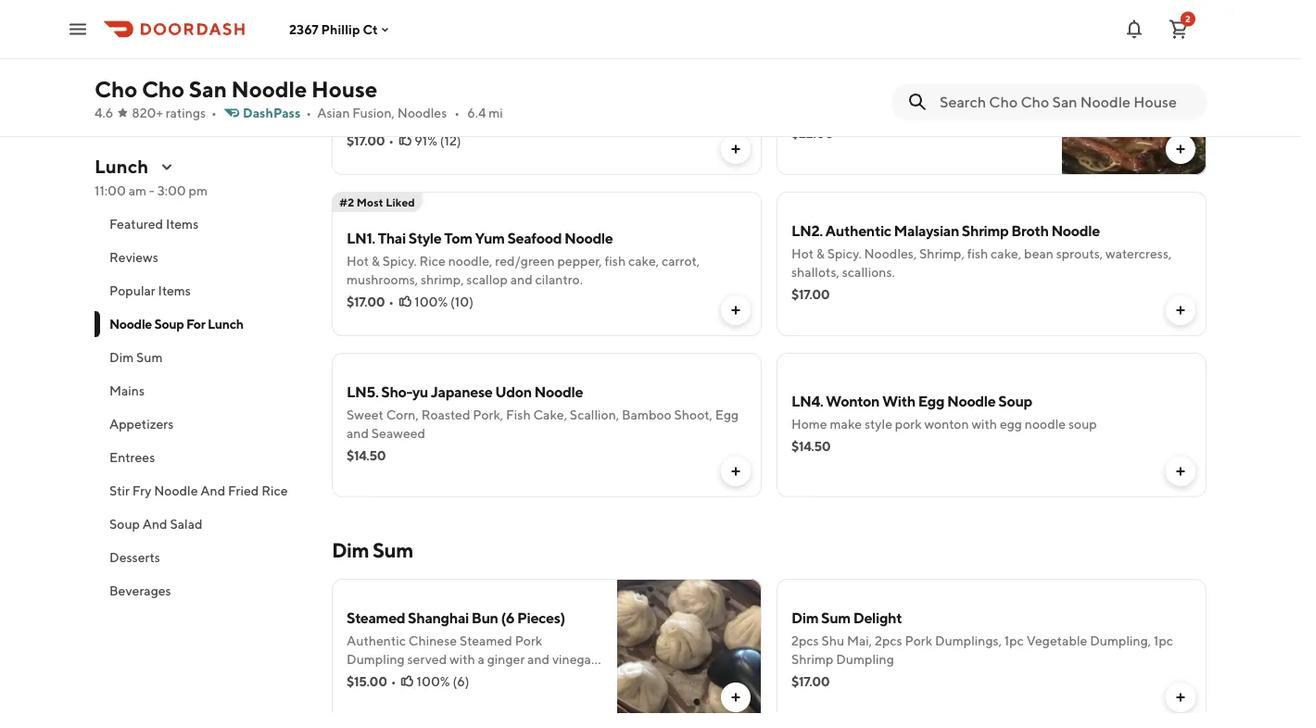 Task type: vqa. For each thing, say whether or not it's contained in the screenshot.
the top 'noodle,'
yes



Task type: describe. For each thing, give the bounding box(es) containing it.
100% (10)
[[415, 294, 474, 310]]

meatball,
[[423, 92, 477, 108]]

• right $15.00
[[391, 674, 396, 690]]

soup and salad button
[[95, 508, 310, 541]]

beverages
[[109, 584, 171, 599]]

vinegar
[[552, 652, 596, 667]]

1 vertical spatial steamed
[[460, 634, 513, 649]]

820+
[[132, 105, 163, 121]]

open menu image
[[67, 18, 89, 40]]

shu
[[822, 634, 845, 649]]

noodle, inside "ln3.  vietnamese pho beef noodle rice noodle, meatball, slice beef, bean sprouts, lime, and basil in beef bone broth."
[[376, 92, 420, 108]]

authentic inside steamed shanghai bun (6 pieces) authentic chinese steamed pork dumpling served with a ginger and vinegar dipping sauce.
[[347, 634, 406, 649]]

add item to cart image for sweet corn, roasted pork, fish cake, scallion, bamboo shoot, egg and seaweed
[[729, 464, 744, 479]]

dim sum delight 2pcs shu mai, 2pcs pork dumplings, 1pc  vegetable dumpling, 1pc shrimp dumpling $17.00
[[792, 610, 1174, 690]]

carrot,
[[662, 254, 700, 269]]

pork inside steamed shanghai bun (6 pieces) authentic chinese steamed pork dumpling served with a ginger and vinegar dipping sauce.
[[515, 634, 543, 649]]

tom
[[444, 229, 473, 247]]

popular items button
[[95, 274, 310, 308]]

0 vertical spatial soup
[[154, 317, 184, 332]]

noodle, inside ln1. thai style tom yum seafood noodle hot & spicy. rice noodle, red/green pepper, fish cake, carrot, mushrooms, shrimp, scallop and cilantro.
[[448, 254, 493, 269]]

sum inside dim sum delight 2pcs shu mai, 2pcs pork dumplings, 1pc  vegetable dumpling, 1pc shrimp dumpling $17.00
[[821, 610, 851, 627]]

100% for 100% (10)
[[415, 294, 448, 310]]

• right 'dashpass'
[[306, 105, 312, 121]]

dumplings,
[[935, 634, 1002, 649]]

in
[[708, 92, 718, 108]]

rice for fried
[[262, 483, 288, 499]]

steamed shanghai bun (6 pieces) image
[[617, 579, 762, 715]]

#2 most liked
[[339, 196, 415, 209]]

scallion,
[[570, 407, 619, 423]]

sum inside button
[[136, 350, 163, 365]]

hot inside ln2.  authentic malaysian shrimp broth noodle hot & spicy. noodles, shrimp, fish cake, bean sprouts, watercress, shallots, scallions. $17.00
[[792, 246, 814, 261]]

0 vertical spatial steamed
[[347, 610, 405, 627]]

japanese
[[431, 383, 493, 401]]

udon
[[495, 383, 532, 401]]

mai,
[[847, 634, 873, 649]]

noodles,
[[818, 85, 868, 100]]

onions.
[[917, 103, 959, 119]]

Item Search search field
[[940, 92, 1192, 112]]

house
[[312, 76, 377, 102]]

spicy. inside ln1. thai style tom yum seafood noodle hot & spicy. rice noodle, red/green pepper, fish cake, carrot, mushrooms, shrimp, scallop and cilantro.
[[383, 254, 417, 269]]

egg
[[1000, 417, 1023, 432]]

pork inside dim sum delight 2pcs shu mai, 2pcs pork dumplings, 1pc  vegetable dumpling, 1pc shrimp dumpling $17.00
[[905, 634, 933, 649]]

broth
[[1012, 222, 1049, 240]]

shrimp inside ln2.  authentic malaysian shrimp broth noodle hot & spicy. noodles, shrimp, fish cake, bean sprouts, watercress, shallots, scallions. $17.00
[[962, 222, 1009, 240]]

mushrooms,
[[347, 272, 418, 287]]

with for authentic
[[450, 652, 475, 667]]

entrees button
[[95, 441, 310, 475]]

$17.00 inside ln2.  authentic malaysian shrimp broth noodle hot & spicy. noodles, shrimp, fish cake, bean sprouts, watercress, shallots, scallions. $17.00
[[792, 287, 830, 302]]

bean inside "ln3.  vietnamese pho beef noodle rice noodle, meatball, slice beef, bean sprouts, lime, and basil in beef bone broth."
[[541, 92, 570, 108]]

0 horizontal spatial lunch
[[95, 156, 149, 178]]

$17.00 inside dim sum delight 2pcs shu mai, 2pcs pork dumplings, 1pc  vegetable dumpling, 1pc shrimp dumpling $17.00
[[792, 674, 830, 690]]

ln3.
[[347, 68, 378, 86]]

fry
[[132, 483, 151, 499]]

ln2.  authentic malaysian shrimp broth noodle hot & spicy. noodles, shrimp, fish cake, bean sprouts, watercress, shallots, scallions. $17.00
[[792, 222, 1172, 302]]

with for soup
[[972, 417, 998, 432]]

desserts button
[[95, 541, 310, 575]]

ln1. thai style tom yum seafood noodle hot & spicy. rice noodle, red/green pepper, fish cake, carrot, mushrooms, shrimp, scallop and cilantro.
[[347, 229, 700, 287]]

lime,
[[622, 92, 651, 108]]

cake, inside ln2.  authentic malaysian shrimp broth noodle hot & spicy. noodles, shrimp, fish cake, bean sprouts, watercress, shallots, scallions. $17.00
[[991, 246, 1022, 261]]

shanghai
[[408, 610, 469, 627]]

4.6
[[95, 105, 113, 121]]

add item to cart image for ln1. thai style tom yum seafood noodle
[[729, 303, 744, 318]]

$14.50 inside ln4.  wonton with egg noodle soup home make style pork wonton with egg noodle soup $14.50
[[792, 439, 831, 454]]

dashpass •
[[243, 105, 312, 121]]

appetizers button
[[95, 408, 310, 441]]

noodle inside ln2.  authentic malaysian shrimp broth noodle hot & spicy. noodles, shrimp, fish cake, bean sprouts, watercress, shallots, scallions. $17.00
[[1052, 222, 1100, 240]]

corn,
[[386, 407, 419, 423]]

seafood
[[507, 229, 562, 247]]

dumpling inside steamed shanghai bun (6 pieces) authentic chinese steamed pork dumpling served with a ginger and vinegar dipping sauce.
[[347, 652, 405, 667]]

dim sum button
[[95, 341, 310, 375]]

beverages button
[[95, 575, 310, 608]]

(12)
[[440, 133, 461, 148]]

2367
[[289, 22, 319, 37]]

thai
[[378, 229, 406, 247]]

2 items, open order cart image
[[1168, 18, 1190, 40]]

and inside "ln3.  vietnamese pho beef noodle rice noodle, meatball, slice beef, bean sprouts, lime, and basil in beef bone broth."
[[653, 92, 675, 108]]

soup inside ln4.  wonton with egg noodle soup home make style pork wonton with egg noodle soup $14.50
[[999, 393, 1033, 410]]

scallions.
[[842, 265, 895, 280]]

fish
[[506, 407, 531, 423]]

beef
[[347, 111, 374, 126]]

1 vertical spatial dim sum
[[332, 539, 413, 563]]

dumpling,
[[1090, 634, 1152, 649]]

reviews button
[[95, 241, 310, 274]]

cho cho san noodle house
[[95, 76, 377, 102]]

11:00 am - 3:00 pm
[[95, 183, 208, 198]]

1 vertical spatial and
[[143, 517, 167, 532]]

noodles,
[[864, 246, 917, 261]]

2 button
[[1161, 11, 1198, 48]]

duck,
[[907, 85, 939, 100]]

spicy. inside ln2.  authentic malaysian shrimp broth noodle hot & spicy. noodles, shrimp, fish cake, bean sprouts, watercress, shallots, scallions. $17.00
[[828, 246, 862, 261]]

2 2pcs from the left
[[875, 634, 903, 649]]

soup
[[1069, 417, 1097, 432]]

pork,
[[473, 407, 504, 423]]

bun
[[472, 610, 498, 627]]

$17.00 • for ln1.
[[347, 294, 394, 310]]

(6
[[501, 610, 515, 627]]

malaysian
[[894, 222, 960, 240]]

liked for vietnamese
[[384, 34, 413, 47]]

$15.00 •
[[347, 674, 396, 690]]

asian fusion, noodles • 6.4 mi
[[317, 105, 503, 121]]

2 1pc from the left
[[1154, 634, 1174, 649]]

am
[[129, 183, 147, 198]]

sauce.
[[394, 671, 431, 686]]

pieces)
[[517, 610, 565, 627]]

beef
[[491, 68, 522, 86]]

bone
[[376, 111, 406, 126]]

$17.00 down beef
[[347, 133, 385, 148]]

menus image
[[160, 159, 174, 174]]

pm
[[189, 183, 208, 198]]

noodle inside ln5.  sho-yu japanese udon noodle sweet corn, roasted pork, fish cake, scallion, bamboo shoot, egg and seaweed $14.50
[[535, 383, 583, 401]]

100% for 100% (6)
[[417, 674, 450, 690]]

cake,
[[533, 407, 567, 423]]

#1 most liked
[[339, 34, 413, 47]]

3:00
[[157, 183, 186, 198]]

scallop
[[467, 272, 508, 287]]

ln1.
[[347, 229, 375, 247]]

broth.
[[409, 111, 445, 126]]

noodle inside ln4.  wonton with egg noodle soup home make style pork wonton with egg noodle soup $14.50
[[947, 393, 996, 410]]

asian inside the egg noodles, sliced duck, asian green vegetables, and fried onions. $22.00
[[942, 85, 975, 100]]



Task type: locate. For each thing, give the bounding box(es) containing it.
cilantro.
[[535, 272, 583, 287]]

wonton
[[925, 417, 969, 432]]

1 vertical spatial noodle,
[[448, 254, 493, 269]]

0 vertical spatial noodle,
[[376, 92, 420, 108]]

mains button
[[95, 375, 310, 408]]

and inside the egg noodles, sliced duck, asian green vegetables, and fried onions. $22.00
[[862, 103, 884, 119]]

1 vertical spatial items
[[158, 283, 191, 299]]

noodle right fry
[[154, 483, 198, 499]]

1 horizontal spatial spicy.
[[828, 246, 862, 261]]

2
[[1186, 13, 1191, 24]]

1 2pcs from the left
[[792, 634, 819, 649]]

0 vertical spatial rice
[[347, 92, 373, 108]]

0 horizontal spatial fish
[[605, 254, 626, 269]]

notification bell image
[[1124, 18, 1146, 40]]

most right #2
[[357, 196, 384, 209]]

1 horizontal spatial sum
[[373, 539, 413, 563]]

and inside ln1. thai style tom yum seafood noodle hot & spicy. rice noodle, red/green pepper, fish cake, carrot, mushrooms, shrimp, scallop and cilantro.
[[511, 272, 533, 287]]

noodles
[[398, 105, 447, 121]]

0 horizontal spatial 2pcs
[[792, 634, 819, 649]]

0 horizontal spatial sum
[[136, 350, 163, 365]]

0 vertical spatial shrimp
[[962, 222, 1009, 240]]

rice up beef
[[347, 92, 373, 108]]

2367 phillip ct button
[[289, 22, 393, 37]]

seaweed
[[372, 426, 426, 441]]

dim inside dim sum delight 2pcs shu mai, 2pcs pork dumplings, 1pc  vegetable dumpling, 1pc shrimp dumpling $17.00
[[792, 610, 819, 627]]

1 horizontal spatial $14.50
[[792, 439, 831, 454]]

spicy. down thai in the left of the page
[[383, 254, 417, 269]]

dipping
[[347, 671, 392, 686]]

0 horizontal spatial cake,
[[629, 254, 659, 269]]

1 horizontal spatial cho
[[142, 76, 185, 102]]

add item to cart image
[[729, 142, 744, 157], [729, 303, 744, 318], [729, 464, 744, 479], [1174, 464, 1189, 479]]

shrimp
[[962, 222, 1009, 240], [792, 652, 834, 667]]

items up noodle soup for lunch
[[158, 283, 191, 299]]

liked up thai in the left of the page
[[386, 196, 415, 209]]

noodle up "cake,"
[[535, 383, 583, 401]]

1 pork from the left
[[515, 634, 543, 649]]

egg inside ln4.  wonton with egg noodle soup home make style pork wonton with egg noodle soup $14.50
[[918, 393, 945, 410]]

vegetables,
[[792, 103, 859, 119]]

$17.00 down the mushrooms,
[[347, 294, 385, 310]]

hot inside ln1. thai style tom yum seafood noodle hot & spicy. rice noodle, red/green pepper, fish cake, carrot, mushrooms, shrimp, scallop and cilantro.
[[347, 254, 369, 269]]

#2
[[339, 196, 354, 209]]

rice inside ln1. thai style tom yum seafood noodle hot & spicy. rice noodle, red/green pepper, fish cake, carrot, mushrooms, shrimp, scallop and cilantro.
[[419, 254, 446, 269]]

spicy. up scallions.
[[828, 246, 862, 261]]

add item to cart image for home make style pork wonton with egg noodle soup
[[1174, 464, 1189, 479]]

rice for noodle
[[347, 92, 373, 108]]

fish inside ln2.  authentic malaysian shrimp broth noodle hot & spicy. noodles, shrimp, fish cake, bean sprouts, watercress, shallots, scallions. $17.00
[[968, 246, 988, 261]]

• down bone
[[389, 133, 394, 148]]

basil
[[678, 92, 705, 108]]

2 vertical spatial sum
[[821, 610, 851, 627]]

2 horizontal spatial sum
[[821, 610, 851, 627]]

1 vertical spatial shrimp
[[792, 652, 834, 667]]

most for ln3.
[[355, 34, 382, 47]]

1pc right "dumpling,"
[[1154, 634, 1174, 649]]

0 horizontal spatial bean
[[541, 92, 570, 108]]

1 vertical spatial bean
[[1025, 246, 1054, 261]]

0 horizontal spatial noodle,
[[376, 92, 420, 108]]

and left salad
[[143, 517, 167, 532]]

1 vertical spatial with
[[450, 652, 475, 667]]

featured
[[109, 216, 163, 232]]

sprouts,
[[573, 92, 620, 108], [1057, 246, 1103, 261]]

phillip
[[321, 22, 360, 37]]

dumpling down mai,
[[836, 652, 894, 667]]

0 horizontal spatial egg
[[715, 407, 739, 423]]

0 horizontal spatial hot
[[347, 254, 369, 269]]

cake, inside ln1. thai style tom yum seafood noodle hot & spicy. rice noodle, red/green pepper, fish cake, carrot, mushrooms, shrimp, scallop and cilantro.
[[629, 254, 659, 269]]

& inside ln2.  authentic malaysian shrimp broth noodle hot & spicy. noodles, shrimp, fish cake, bean sprouts, watercress, shallots, scallions. $17.00
[[817, 246, 825, 261]]

liked right ct
[[384, 34, 413, 47]]

cho up 820+ ratings •
[[142, 76, 185, 102]]

pork down pieces)
[[515, 634, 543, 649]]

with
[[882, 393, 916, 410]]

& up the mushrooms,
[[372, 254, 380, 269]]

items down 3:00
[[166, 216, 199, 232]]

• down san
[[211, 105, 217, 121]]

steamed shanghai bun (6 pieces) authentic chinese steamed pork dumpling served with a ginger and vinegar dipping sauce.
[[347, 610, 596, 686]]

0 vertical spatial with
[[972, 417, 998, 432]]

authentic inside ln2.  authentic malaysian shrimp broth noodle hot & spicy. noodles, shrimp, fish cake, bean sprouts, watercress, shallots, scallions. $17.00
[[826, 222, 892, 240]]

pho
[[462, 68, 488, 86]]

1 horizontal spatial rice
[[347, 92, 373, 108]]

ln4.  wonton with egg noodle soup home make style pork wonton with egg noodle soup $14.50
[[792, 393, 1097, 454]]

noodle inside button
[[154, 483, 198, 499]]

and down "sliced"
[[862, 103, 884, 119]]

ginger
[[487, 652, 525, 667]]

shrimp inside dim sum delight 2pcs shu mai, 2pcs pork dumplings, 1pc  vegetable dumpling, 1pc shrimp dumpling $17.00
[[792, 652, 834, 667]]

1 horizontal spatial steamed
[[460, 634, 513, 649]]

red/green
[[495, 254, 555, 269]]

$17.00 down shu
[[792, 674, 830, 690]]

shrimp left broth
[[962, 222, 1009, 240]]

noodle right broth
[[1052, 222, 1100, 240]]

1 vertical spatial liked
[[386, 196, 415, 209]]

sprouts, left lime,
[[573, 92, 620, 108]]

desserts
[[109, 550, 160, 566]]

0 horizontal spatial cho
[[95, 76, 137, 102]]

and down red/green at left
[[511, 272, 533, 287]]

and right ginger
[[528, 652, 550, 667]]

pork left dumplings,
[[905, 634, 933, 649]]

0 horizontal spatial asian
[[317, 105, 350, 121]]

rice inside stir fry noodle and fried rice button
[[262, 483, 288, 499]]

1 vertical spatial lunch
[[208, 317, 244, 332]]

2pcs left shu
[[792, 634, 819, 649]]

egg up the wonton
[[918, 393, 945, 410]]

$15.00
[[347, 674, 387, 690]]

ratings
[[166, 105, 206, 121]]

11:00
[[95, 183, 126, 198]]

0 horizontal spatial rice
[[262, 483, 288, 499]]

0 horizontal spatial spicy.
[[383, 254, 417, 269]]

1 horizontal spatial dim sum
[[332, 539, 413, 563]]

1 horizontal spatial fish
[[968, 246, 988, 261]]

authentic up noodles,
[[826, 222, 892, 240]]

noodle, up bone
[[376, 92, 420, 108]]

noodle, up scallop
[[448, 254, 493, 269]]

0 vertical spatial $17.00 •
[[347, 133, 394, 148]]

soup and salad
[[109, 517, 203, 532]]

wonton
[[826, 393, 880, 410]]

delight
[[854, 610, 902, 627]]

1 horizontal spatial 2pcs
[[875, 634, 903, 649]]

soup up the egg
[[999, 393, 1033, 410]]

820+ ratings •
[[132, 105, 217, 121]]

noodle up the wonton
[[947, 393, 996, 410]]

1 horizontal spatial asian
[[942, 85, 975, 100]]

with left a
[[450, 652, 475, 667]]

$17.00 • down beef
[[347, 133, 394, 148]]

sum up mains
[[136, 350, 163, 365]]

2 vertical spatial soup
[[109, 517, 140, 532]]

1 horizontal spatial dim
[[332, 539, 369, 563]]

0 horizontal spatial authentic
[[347, 634, 406, 649]]

asian
[[942, 85, 975, 100], [317, 105, 350, 121]]

1 horizontal spatial cake,
[[991, 246, 1022, 261]]

sprouts, left "watercress,"
[[1057, 246, 1103, 261]]

soup
[[154, 317, 184, 332], [999, 393, 1033, 410], [109, 517, 140, 532]]

$14.50
[[792, 439, 831, 454], [347, 448, 386, 464]]

egg up vegetables,
[[792, 85, 815, 100]]

fish inside ln1. thai style tom yum seafood noodle hot & spicy. rice noodle, red/green pepper, fish cake, carrot, mushrooms, shrimp, scallop and cilantro.
[[605, 254, 626, 269]]

1 vertical spatial sum
[[373, 539, 413, 563]]

ln5.  sho-yu japanese udon noodle sweet corn, roasted pork, fish cake, scallion, bamboo shoot, egg and seaweed $14.50
[[347, 383, 739, 464]]

egg inside ln5.  sho-yu japanese udon noodle sweet corn, roasted pork, fish cake, scallion, bamboo shoot, egg and seaweed $14.50
[[715, 407, 739, 423]]

shoot,
[[674, 407, 713, 423]]

bean down broth
[[1025, 246, 1054, 261]]

style
[[409, 229, 442, 247]]

0 horizontal spatial shrimp
[[792, 652, 834, 667]]

lunch up the 11:00
[[95, 156, 149, 178]]

1 horizontal spatial hot
[[792, 246, 814, 261]]

1pc left vegetable
[[1005, 634, 1024, 649]]

2367 phillip ct
[[289, 22, 378, 37]]

liked for thai
[[386, 196, 415, 209]]

add item to cart image
[[1174, 142, 1189, 157], [1174, 303, 1189, 318], [729, 691, 744, 706], [1174, 691, 1189, 706]]

soup inside button
[[109, 517, 140, 532]]

91% (12)
[[415, 133, 461, 148]]

$17.00 •
[[347, 133, 394, 148], [347, 294, 394, 310]]

dumpling inside dim sum delight 2pcs shu mai, 2pcs pork dumplings, 1pc  vegetable dumpling, 1pc shrimp dumpling $17.00
[[836, 652, 894, 667]]

0 vertical spatial and
[[201, 483, 225, 499]]

lunch
[[95, 156, 149, 178], [208, 317, 244, 332]]

•
[[211, 105, 217, 121], [306, 105, 312, 121], [455, 105, 460, 121], [389, 133, 394, 148], [389, 294, 394, 310], [391, 674, 396, 690]]

sprouts, inside "ln3.  vietnamese pho beef noodle rice noodle, meatball, slice beef, bean sprouts, lime, and basil in beef bone broth."
[[573, 92, 620, 108]]

0 vertical spatial dim
[[109, 350, 134, 365]]

1 1pc from the left
[[1005, 634, 1024, 649]]

$17.00 down shallots,
[[792, 287, 830, 302]]

beef,
[[509, 92, 538, 108]]

1 horizontal spatial and
[[201, 483, 225, 499]]

1 cho from the left
[[95, 76, 137, 102]]

1 horizontal spatial &
[[817, 246, 825, 261]]

reviews
[[109, 250, 158, 265]]

served
[[407, 652, 447, 667]]

lunch right for
[[208, 317, 244, 332]]

asian up onions.
[[942, 85, 975, 100]]

rice right fried
[[262, 483, 288, 499]]

$14.50 down home
[[792, 439, 831, 454]]

and down sweet
[[347, 426, 369, 441]]

hong kong roasted duck noodle image
[[1062, 31, 1207, 175]]

popular
[[109, 283, 156, 299]]

100% down shrimp,
[[415, 294, 448, 310]]

1 vertical spatial soup
[[999, 393, 1033, 410]]

ln4.
[[792, 393, 823, 410]]

0 vertical spatial dim sum
[[109, 350, 163, 365]]

noodle
[[1025, 417, 1066, 432]]

and inside ln5.  sho-yu japanese udon noodle sweet corn, roasted pork, fish cake, scallion, bamboo shoot, egg and seaweed $14.50
[[347, 426, 369, 441]]

0 horizontal spatial steamed
[[347, 610, 405, 627]]

1 vertical spatial asian
[[317, 105, 350, 121]]

dim sum inside dim sum button
[[109, 350, 163, 365]]

soup down stir
[[109, 517, 140, 532]]

and inside steamed shanghai bun (6 pieces) authentic chinese steamed pork dumpling served with a ginger and vinegar dipping sauce.
[[528, 652, 550, 667]]

hot up shallots,
[[792, 246, 814, 261]]

1 horizontal spatial noodle,
[[448, 254, 493, 269]]

steamed up a
[[460, 634, 513, 649]]

& up shallots,
[[817, 246, 825, 261]]

1 horizontal spatial authentic
[[826, 222, 892, 240]]

steamed up dipping
[[347, 610, 405, 627]]

soup left for
[[154, 317, 184, 332]]

100%
[[415, 294, 448, 310], [417, 674, 450, 690]]

2 $17.00 • from the top
[[347, 294, 394, 310]]

stir
[[109, 483, 130, 499]]

2 pork from the left
[[905, 634, 933, 649]]

2 vertical spatial dim
[[792, 610, 819, 627]]

2 vertical spatial rice
[[262, 483, 288, 499]]

0 horizontal spatial and
[[143, 517, 167, 532]]

shrimp down shu
[[792, 652, 834, 667]]

2 horizontal spatial egg
[[918, 393, 945, 410]]

with inside ln4.  wonton with egg noodle soup home make style pork wonton with egg noodle soup $14.50
[[972, 417, 998, 432]]

(6)
[[453, 674, 470, 690]]

• left 6.4
[[455, 105, 460, 121]]

cake,
[[991, 246, 1022, 261], [629, 254, 659, 269]]

0 horizontal spatial dim sum
[[109, 350, 163, 365]]

yu
[[413, 383, 428, 401]]

noodle inside "ln3.  vietnamese pho beef noodle rice noodle, meatball, slice beef, bean sprouts, lime, and basil in beef bone broth."
[[524, 68, 573, 86]]

sprouts, inside ln2.  authentic malaysian shrimp broth noodle hot & spicy. noodles, shrimp, fish cake, bean sprouts, watercress, shallots, scallions. $17.00
[[1057, 246, 1103, 261]]

0 horizontal spatial with
[[450, 652, 475, 667]]

1 vertical spatial $17.00 •
[[347, 294, 394, 310]]

fish right pepper,
[[605, 254, 626, 269]]

1 $17.00 • from the top
[[347, 133, 394, 148]]

bean right "beef,"
[[541, 92, 570, 108]]

noodle up pepper,
[[565, 229, 613, 247]]

-
[[149, 183, 155, 198]]

0 vertical spatial 100%
[[415, 294, 448, 310]]

fusion,
[[353, 105, 395, 121]]

0 vertical spatial most
[[355, 34, 382, 47]]

dim inside dim sum button
[[109, 350, 134, 365]]

shallots,
[[792, 265, 840, 280]]

0 vertical spatial bean
[[541, 92, 570, 108]]

sum up shu
[[821, 610, 851, 627]]

asian down house
[[317, 105, 350, 121]]

egg inside the egg noodles, sliced duck, asian green vegetables, and fried onions. $22.00
[[792, 85, 815, 100]]

and left fried
[[201, 483, 225, 499]]

sum up shanghai
[[373, 539, 413, 563]]

• down the mushrooms,
[[389, 294, 394, 310]]

1 vertical spatial sprouts,
[[1057, 246, 1103, 261]]

$14.50 down seaweed
[[347, 448, 386, 464]]

0 horizontal spatial sprouts,
[[573, 92, 620, 108]]

$17.00 • down the mushrooms,
[[347, 294, 394, 310]]

san
[[189, 76, 227, 102]]

bean inside ln2.  authentic malaysian shrimp broth noodle hot & spicy. noodles, shrimp, fish cake, bean sprouts, watercress, shallots, scallions. $17.00
[[1025, 246, 1054, 261]]

sliced
[[870, 85, 905, 100]]

noodle up "beef,"
[[524, 68, 573, 86]]

0 vertical spatial authentic
[[826, 222, 892, 240]]

egg noodles, sliced duck, asian green vegetables, and fried onions. $22.00
[[792, 85, 1011, 141]]

2 cho from the left
[[142, 76, 185, 102]]

1 vertical spatial most
[[357, 196, 384, 209]]

2pcs down delight
[[875, 634, 903, 649]]

most right #1
[[355, 34, 382, 47]]

sweet
[[347, 407, 384, 423]]

pork
[[895, 417, 922, 432]]

1 vertical spatial dim
[[332, 539, 369, 563]]

items for featured items
[[166, 216, 199, 232]]

items for popular items
[[158, 283, 191, 299]]

authentic up dipping
[[347, 634, 406, 649]]

0 horizontal spatial 1pc
[[1005, 634, 1024, 649]]

yum
[[475, 229, 505, 247]]

0 horizontal spatial soup
[[109, 517, 140, 532]]

dim
[[109, 350, 134, 365], [332, 539, 369, 563], [792, 610, 819, 627]]

cho up 4.6
[[95, 76, 137, 102]]

appetizers
[[109, 417, 174, 432]]

noodle up 'dashpass'
[[231, 76, 307, 102]]

$17.00 • for ln3.
[[347, 133, 394, 148]]

salad
[[170, 517, 203, 532]]

noodle inside ln1. thai style tom yum seafood noodle hot & spicy. rice noodle, red/green pepper, fish cake, carrot, mushrooms, shrimp, scallop and cilantro.
[[565, 229, 613, 247]]

0 vertical spatial lunch
[[95, 156, 149, 178]]

0 vertical spatial asian
[[942, 85, 975, 100]]

1 horizontal spatial dumpling
[[836, 652, 894, 667]]

ct
[[363, 22, 378, 37]]

rice inside "ln3.  vietnamese pho beef noodle rice noodle, meatball, slice beef, bean sprouts, lime, and basil in beef bone broth."
[[347, 92, 373, 108]]

2 horizontal spatial dim
[[792, 610, 819, 627]]

egg right shoot,
[[715, 407, 739, 423]]

rice up shrimp,
[[419, 254, 446, 269]]

1 vertical spatial authentic
[[347, 634, 406, 649]]

0 horizontal spatial &
[[372, 254, 380, 269]]

0 vertical spatial sum
[[136, 350, 163, 365]]

1 horizontal spatial shrimp
[[962, 222, 1009, 240]]

most for ln1.
[[357, 196, 384, 209]]

1 vertical spatial 100%
[[417, 674, 450, 690]]

fish right shrimp,
[[968, 246, 988, 261]]

& inside ln1. thai style tom yum seafood noodle hot & spicy. rice noodle, red/green pepper, fish cake, carrot, mushrooms, shrimp, scallop and cilantro.
[[372, 254, 380, 269]]

0 horizontal spatial pork
[[515, 634, 543, 649]]

1 vertical spatial rice
[[419, 254, 446, 269]]

1 horizontal spatial soup
[[154, 317, 184, 332]]

bamboo
[[622, 407, 672, 423]]

for
[[186, 317, 205, 332]]

with left the egg
[[972, 417, 998, 432]]

cho
[[95, 76, 137, 102], [142, 76, 185, 102]]

2 dumpling from the left
[[836, 652, 894, 667]]

$14.50 inside ln5.  sho-yu japanese udon noodle sweet corn, roasted pork, fish cake, scallion, bamboo shoot, egg and seaweed $14.50
[[347, 448, 386, 464]]

with
[[972, 417, 998, 432], [450, 652, 475, 667]]

with inside steamed shanghai bun (6 pieces) authentic chinese steamed pork dumpling served with a ginger and vinegar dipping sauce.
[[450, 652, 475, 667]]

1 dumpling from the left
[[347, 652, 405, 667]]

cake, down broth
[[991, 246, 1022, 261]]

rice
[[347, 92, 373, 108], [419, 254, 446, 269], [262, 483, 288, 499]]

2 horizontal spatial soup
[[999, 393, 1033, 410]]

ln2.
[[792, 222, 823, 240]]

1 horizontal spatial lunch
[[208, 317, 244, 332]]

dashpass
[[243, 105, 301, 121]]

1 horizontal spatial sprouts,
[[1057, 246, 1103, 261]]

hot down 'ln1.'
[[347, 254, 369, 269]]

0 vertical spatial items
[[166, 216, 199, 232]]

0 horizontal spatial dim
[[109, 350, 134, 365]]

#1
[[339, 34, 352, 47]]

1 horizontal spatial 1pc
[[1154, 634, 1174, 649]]

roasted
[[421, 407, 470, 423]]

cake, left carrot,
[[629, 254, 659, 269]]

dumpling up dipping
[[347, 652, 405, 667]]

noodle
[[524, 68, 573, 86], [231, 76, 307, 102], [1052, 222, 1100, 240], [565, 229, 613, 247], [109, 317, 152, 332], [535, 383, 583, 401], [947, 393, 996, 410], [154, 483, 198, 499]]

100% down "served"
[[417, 674, 450, 690]]

noodle down popular on the top left of the page
[[109, 317, 152, 332]]

0 vertical spatial liked
[[384, 34, 413, 47]]

0 vertical spatial sprouts,
[[573, 92, 620, 108]]

1 horizontal spatial egg
[[792, 85, 815, 100]]

1 horizontal spatial bean
[[1025, 246, 1054, 261]]

2 horizontal spatial rice
[[419, 254, 446, 269]]

0 horizontal spatial dumpling
[[347, 652, 405, 667]]

0 horizontal spatial $14.50
[[347, 448, 386, 464]]

and left basil
[[653, 92, 675, 108]]

style
[[865, 417, 893, 432]]

dumpling
[[347, 652, 405, 667], [836, 652, 894, 667]]



